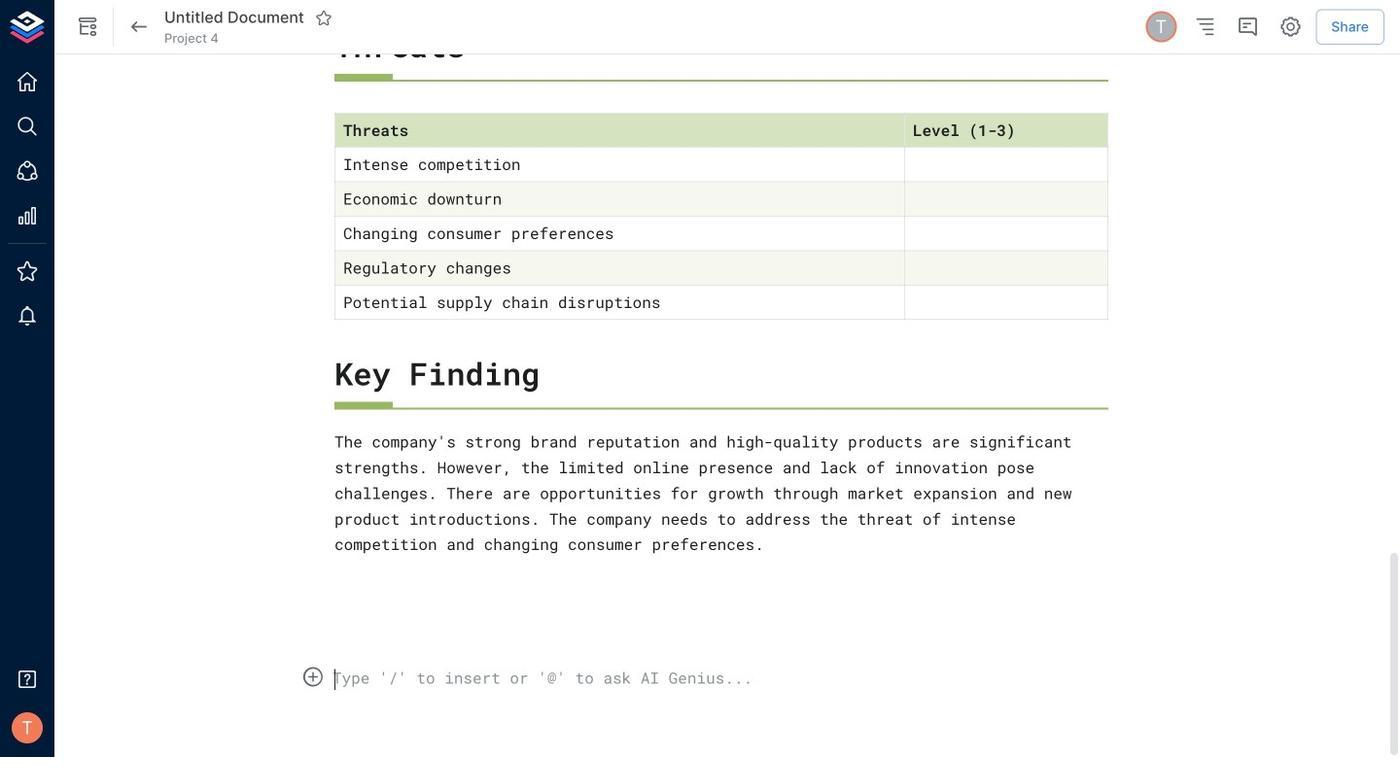 Task type: vqa. For each thing, say whether or not it's contained in the screenshot.
PR Blitz
no



Task type: locate. For each thing, give the bounding box(es) containing it.
table of contents image
[[1194, 15, 1217, 38]]

favorite image
[[315, 9, 333, 27]]



Task type: describe. For each thing, give the bounding box(es) containing it.
comments image
[[1237, 15, 1260, 38]]

go back image
[[127, 15, 151, 38]]

settings image
[[1279, 15, 1303, 38]]

show wiki image
[[76, 15, 99, 38]]



